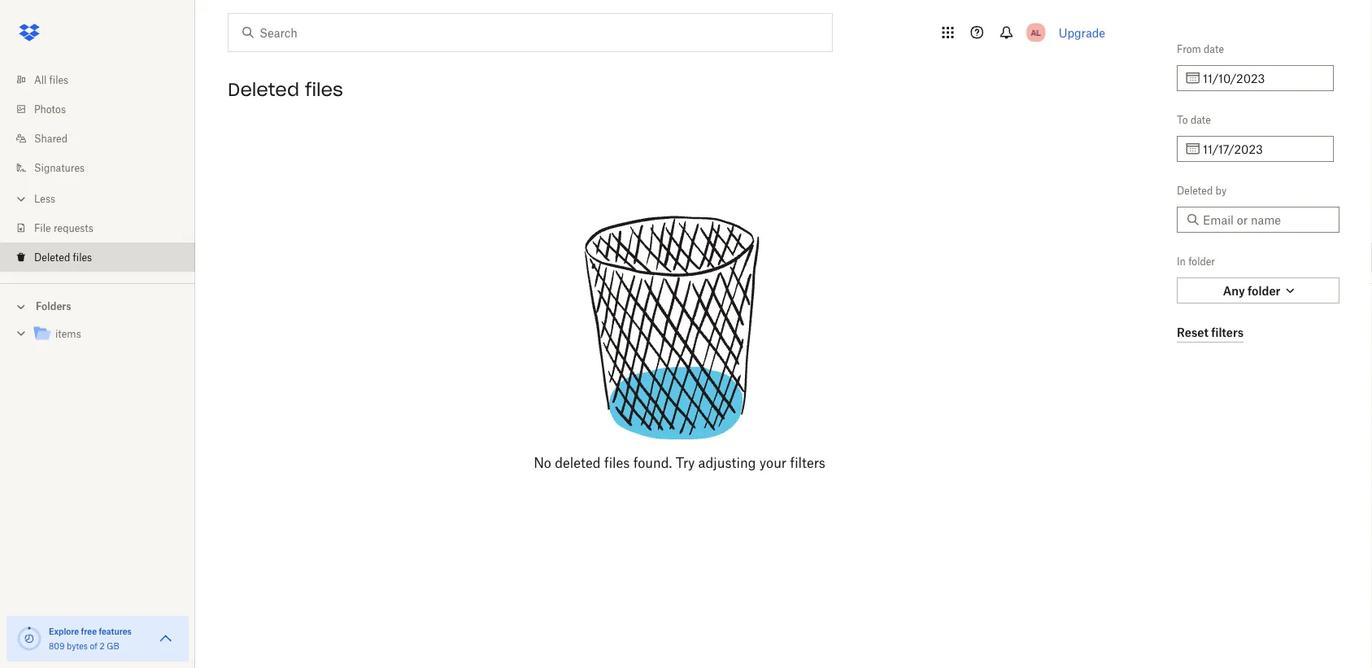 Task type: describe. For each thing, give the bounding box(es) containing it.
by
[[1216, 184, 1227, 197]]

0 vertical spatial deleted files
[[228, 78, 343, 101]]

any folder
[[1224, 284, 1281, 297]]

deleted by
[[1177, 184, 1227, 197]]

file
[[34, 222, 51, 234]]

dropbox image
[[13, 16, 46, 49]]

to date
[[1177, 114, 1211, 126]]

of
[[90, 641, 97, 651]]

signatures
[[34, 162, 85, 174]]

reset filters button
[[1177, 323, 1244, 343]]

folders button
[[0, 294, 195, 318]]

date for to date
[[1191, 114, 1211, 126]]

features
[[99, 626, 132, 636]]

shared
[[34, 132, 68, 144]]

from
[[1177, 43, 1202, 55]]

2
[[100, 641, 105, 651]]

your
[[760, 455, 787, 471]]

To date text field
[[1203, 140, 1325, 158]]

file requests
[[34, 222, 93, 234]]

to
[[1177, 114, 1188, 126]]

files inside "link"
[[73, 251, 92, 263]]

in folder
[[1177, 255, 1216, 267]]

gb
[[107, 641, 119, 651]]

photos link
[[13, 94, 195, 124]]

all
[[34, 74, 47, 86]]

list containing all files
[[0, 55, 195, 283]]

809
[[49, 641, 65, 651]]

deleted files inside "link"
[[34, 251, 92, 263]]

less image
[[13, 191, 29, 207]]

any folder button
[[1177, 277, 1340, 304]]

folders
[[36, 300, 71, 312]]

photos
[[34, 103, 66, 115]]

all files
[[34, 74, 68, 86]]

Search in folder "Dropbox" text field
[[260, 24, 799, 41]]

less
[[34, 192, 55, 205]]

quota usage element
[[16, 626, 42, 652]]

From date text field
[[1203, 69, 1325, 87]]

upgrade
[[1059, 26, 1106, 39]]

0 vertical spatial deleted
[[228, 78, 299, 101]]

try
[[676, 455, 695, 471]]



Task type: locate. For each thing, give the bounding box(es) containing it.
filters
[[1212, 325, 1244, 339], [790, 455, 826, 471]]

deleted files
[[228, 78, 343, 101], [34, 251, 92, 263]]

from date
[[1177, 43, 1225, 55]]

1 horizontal spatial deleted
[[228, 78, 299, 101]]

1 vertical spatial date
[[1191, 114, 1211, 126]]

no deleted files found. try adjusting your filters
[[534, 455, 826, 471]]

al
[[1031, 27, 1041, 37]]

reset
[[1177, 325, 1209, 339]]

0 vertical spatial filters
[[1212, 325, 1244, 339]]

1 vertical spatial deleted
[[1177, 184, 1213, 197]]

any
[[1224, 284, 1245, 297]]

0 vertical spatial folder
[[1189, 255, 1216, 267]]

deleted
[[228, 78, 299, 101], [1177, 184, 1213, 197], [34, 251, 70, 263]]

al button
[[1023, 20, 1049, 46]]

deleted inside "link"
[[34, 251, 70, 263]]

folder for in folder
[[1189, 255, 1216, 267]]

filters right reset
[[1212, 325, 1244, 339]]

shared link
[[13, 124, 195, 153]]

deleted files link
[[13, 242, 195, 272]]

date for from date
[[1204, 43, 1225, 55]]

no
[[534, 455, 552, 471]]

in
[[1177, 255, 1186, 267]]

filters right your
[[790, 455, 826, 471]]

signatures link
[[13, 153, 195, 182]]

bytes
[[67, 641, 88, 651]]

file requests link
[[13, 213, 195, 242]]

folder right in
[[1189, 255, 1216, 267]]

Deleted by text field
[[1203, 211, 1330, 229]]

1 horizontal spatial folder
[[1248, 284, 1281, 297]]

filters inside "reset filters" button
[[1212, 325, 1244, 339]]

1 horizontal spatial filters
[[1212, 325, 1244, 339]]

2 horizontal spatial deleted
[[1177, 184, 1213, 197]]

items
[[55, 328, 81, 340]]

1 horizontal spatial deleted files
[[228, 78, 343, 101]]

explore free features 809 bytes of 2 gb
[[49, 626, 132, 651]]

date right from
[[1204, 43, 1225, 55]]

0 horizontal spatial folder
[[1189, 255, 1216, 267]]

folder right any
[[1248, 284, 1281, 297]]

deleted
[[555, 455, 601, 471]]

items link
[[33, 323, 182, 345]]

2 vertical spatial deleted
[[34, 251, 70, 263]]

date right to
[[1191, 114, 1211, 126]]

reset filters
[[1177, 325, 1244, 339]]

upgrade link
[[1059, 26, 1106, 39]]

1 vertical spatial deleted files
[[34, 251, 92, 263]]

folder inside button
[[1248, 284, 1281, 297]]

1 vertical spatial filters
[[790, 455, 826, 471]]

free
[[81, 626, 97, 636]]

adjusting
[[699, 455, 756, 471]]

date
[[1204, 43, 1225, 55], [1191, 114, 1211, 126]]

deleted files list item
[[0, 242, 195, 272]]

folder
[[1189, 255, 1216, 267], [1248, 284, 1281, 297]]

0 horizontal spatial deleted
[[34, 251, 70, 263]]

requests
[[54, 222, 93, 234]]

folder for any folder
[[1248, 284, 1281, 297]]

1 vertical spatial folder
[[1248, 284, 1281, 297]]

explore
[[49, 626, 79, 636]]

0 horizontal spatial filters
[[790, 455, 826, 471]]

0 horizontal spatial deleted files
[[34, 251, 92, 263]]

0 vertical spatial date
[[1204, 43, 1225, 55]]

files
[[49, 74, 68, 86], [305, 78, 343, 101], [73, 251, 92, 263], [605, 455, 630, 471]]

all files link
[[13, 65, 195, 94]]

list
[[0, 55, 195, 283]]

found.
[[634, 455, 672, 471]]



Task type: vqa. For each thing, say whether or not it's contained in the screenshot.
Folders on the top left of page
yes



